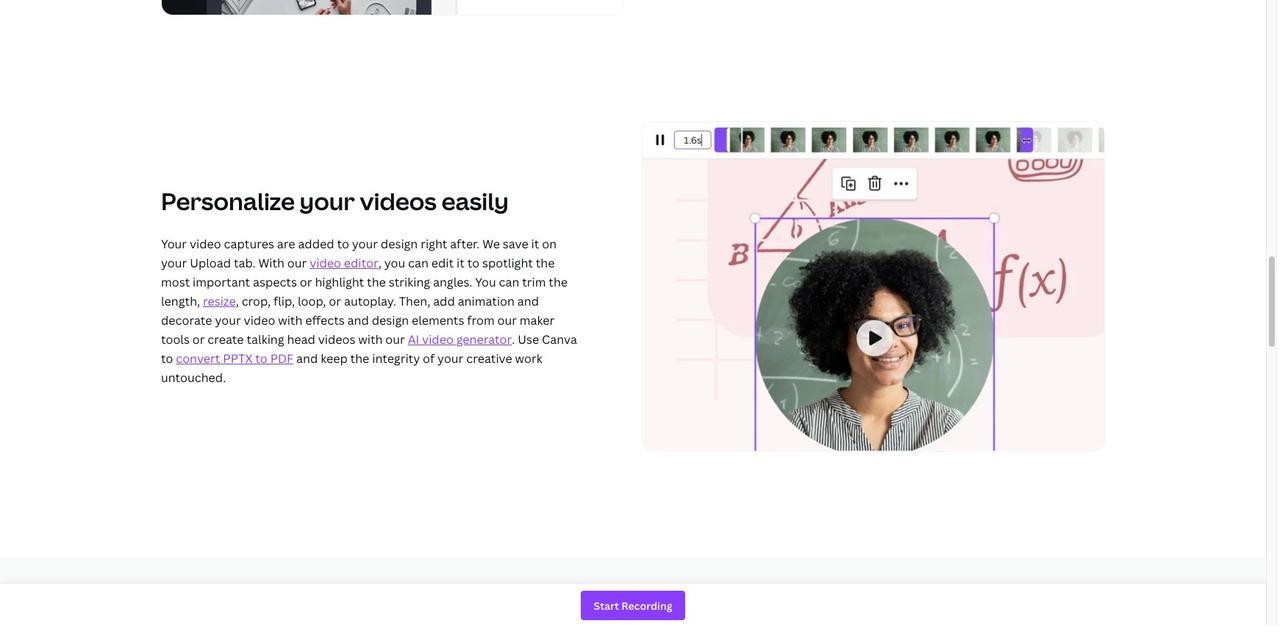 Task type: describe. For each thing, give the bounding box(es) containing it.
we
[[483, 236, 500, 252]]

it inside your video captures are added to your design right after. we save it on your upload tab. with our
[[532, 236, 540, 252]]

after.
[[450, 236, 480, 252]]

your
[[161, 236, 187, 252]]

loop,
[[298, 294, 326, 310]]

tab.
[[234, 255, 256, 271]]

right
[[421, 236, 448, 252]]

important
[[193, 274, 250, 291]]

trim
[[522, 274, 546, 291]]

video inside , crop, flip, loop, or autoplay. then, add animation and decorate your video with effects and design elements from our maker tools or create talking head videos with our
[[244, 313, 275, 329]]

with
[[259, 255, 285, 271]]

it inside , you can edit it to spotlight the most important aspects or highlight the striking angles. you can trim the length,
[[457, 255, 465, 271]]

decorate
[[161, 313, 212, 329]]

your video captures are added to your design right after. we save it on your upload tab. with our
[[161, 236, 557, 271]]

the down on
[[536, 255, 555, 271]]

the inside 'and keep the integrity of your creative work untouched.'
[[351, 351, 370, 367]]

aspects
[[253, 274, 297, 291]]

length,
[[161, 294, 200, 310]]

1 horizontal spatial videos
[[360, 185, 437, 217]]

ai
[[408, 332, 419, 348]]

create
[[208, 332, 244, 348]]

keep
[[321, 351, 348, 367]]

your up added
[[300, 185, 355, 217]]

your down your
[[161, 255, 187, 271]]

convert pptx to pdf
[[176, 351, 294, 367]]

design inside your video captures are added to your design right after. we save it on your upload tab. with our
[[381, 236, 418, 252]]

save
[[503, 236, 529, 252]]

2 vertical spatial or
[[193, 332, 205, 348]]

work
[[515, 351, 543, 367]]

spotlight
[[483, 255, 533, 271]]

animation
[[458, 294, 515, 310]]

striking
[[389, 274, 430, 291]]

captures
[[224, 236, 274, 252]]

flip,
[[274, 294, 295, 310]]

creative
[[467, 351, 513, 367]]

video editor
[[310, 255, 379, 271]]

and inside 'and keep the integrity of your creative work untouched.'
[[297, 351, 318, 367]]

then,
[[399, 294, 431, 310]]

, for you
[[379, 255, 382, 271]]

integrity
[[372, 351, 420, 367]]

from
[[467, 313, 495, 329]]

to inside , you can edit it to spotlight the most important aspects or highlight the striking angles. you can trim the length,
[[468, 255, 480, 271]]

of
[[423, 351, 435, 367]]

you
[[475, 274, 496, 291]]

tools
[[161, 332, 190, 348]]

add
[[433, 294, 455, 310]]

design inside , crop, flip, loop, or autoplay. then, add animation and decorate your video with effects and design elements from our maker tools or create talking head videos with our
[[372, 313, 409, 329]]

canva
[[542, 332, 577, 348]]

resize
[[203, 294, 236, 310]]

, you can edit it to spotlight the most important aspects or highlight the striking angles. you can trim the length,
[[161, 255, 568, 310]]

pdf
[[270, 351, 294, 367]]

elements
[[412, 313, 464, 329]]

head
[[287, 332, 315, 348]]

highlight
[[315, 274, 364, 291]]

resize link
[[203, 294, 236, 310]]

personalize
[[161, 185, 295, 217]]

, crop, flip, loop, or autoplay. then, add animation and decorate your video with effects and design elements from our maker tools or create talking head videos with our
[[161, 294, 555, 348]]

the right trim
[[549, 274, 568, 291]]

to inside your video captures are added to your design right after. we save it on your upload tab. with our
[[337, 236, 349, 252]]

your up editor
[[352, 236, 378, 252]]

video down added
[[310, 255, 341, 271]]

maker
[[520, 313, 555, 329]]

2 vertical spatial our
[[386, 332, 405, 348]]



Task type: locate. For each thing, give the bounding box(es) containing it.
,
[[379, 255, 382, 271], [236, 294, 239, 310]]

2 horizontal spatial and
[[518, 294, 539, 310]]

our inside your video captures are added to your design right after. we save it on your upload tab. with our
[[287, 255, 307, 271]]

angles.
[[433, 274, 473, 291]]

video down elements
[[422, 332, 454, 348]]

1 vertical spatial can
[[499, 274, 520, 291]]

can up striking
[[408, 255, 429, 271]]

most
[[161, 274, 190, 291]]

can
[[408, 255, 429, 271], [499, 274, 520, 291]]

0 horizontal spatial and
[[297, 351, 318, 367]]

, left crop,
[[236, 294, 239, 310]]

to up video editor link
[[337, 236, 349, 252]]

and down autoplay.
[[348, 313, 369, 329]]

or up loop,
[[300, 274, 312, 291]]

1 vertical spatial videos
[[318, 332, 356, 348]]

generator
[[457, 332, 512, 348]]

design
[[381, 236, 418, 252], [372, 313, 409, 329]]

personalize your videos easily
[[161, 185, 509, 217]]

convert
[[176, 351, 220, 367]]

0 horizontal spatial videos
[[318, 332, 356, 348]]

videos up keep
[[318, 332, 356, 348]]

0 vertical spatial design
[[381, 236, 418, 252]]

video up 'upload'
[[190, 236, 221, 252]]

to inside the . use canva to
[[161, 351, 173, 367]]

design down autoplay.
[[372, 313, 409, 329]]

0 vertical spatial or
[[300, 274, 312, 291]]

2 vertical spatial and
[[297, 351, 318, 367]]

1 horizontal spatial it
[[532, 236, 540, 252]]

1 horizontal spatial or
[[300, 274, 312, 291]]

1 vertical spatial design
[[372, 313, 409, 329]]

0 vertical spatial videos
[[360, 185, 437, 217]]

and down trim
[[518, 294, 539, 310]]

added
[[298, 236, 334, 252]]

you
[[385, 255, 406, 271]]

0 horizontal spatial or
[[193, 332, 205, 348]]

. use canva to
[[161, 332, 577, 367]]

to
[[337, 236, 349, 252], [468, 255, 480, 271], [161, 351, 173, 367], [256, 351, 268, 367]]

your up create
[[215, 313, 241, 329]]

0 horizontal spatial with
[[278, 313, 303, 329]]

to down the after.
[[468, 255, 480, 271]]

0 vertical spatial and
[[518, 294, 539, 310]]

or
[[300, 274, 312, 291], [329, 294, 341, 310], [193, 332, 205, 348]]

or inside , you can edit it to spotlight the most important aspects or highlight the striking angles. you can trim the length,
[[300, 274, 312, 291]]

1 horizontal spatial ,
[[379, 255, 382, 271]]

your inside , crop, flip, loop, or autoplay. then, add animation and decorate your video with effects and design elements from our maker tools or create talking head videos with our
[[215, 313, 241, 329]]

to down tools
[[161, 351, 173, 367]]

0 horizontal spatial it
[[457, 255, 465, 271]]

your down ai video generator "link"
[[438, 351, 464, 367]]

with
[[278, 313, 303, 329], [358, 332, 383, 348]]

0 horizontal spatial ,
[[236, 294, 239, 310]]

1 vertical spatial and
[[348, 313, 369, 329]]

videos
[[360, 185, 437, 217], [318, 332, 356, 348]]

1 vertical spatial ,
[[236, 294, 239, 310]]

ai video generator link
[[408, 332, 512, 348]]

, for crop,
[[236, 294, 239, 310]]

edit
[[432, 255, 454, 271]]

0 vertical spatial our
[[287, 255, 307, 271]]

video inside your video captures are added to your design right after. we save it on your upload tab. with our
[[190, 236, 221, 252]]

the right keep
[[351, 351, 370, 367]]

, inside , you can edit it to spotlight the most important aspects or highlight the striking angles. you can trim the length,
[[379, 255, 382, 271]]

our left ai
[[386, 332, 405, 348]]

video editor link
[[310, 255, 379, 271]]

your inside 'and keep the integrity of your creative work untouched.'
[[438, 351, 464, 367]]

1 horizontal spatial and
[[348, 313, 369, 329]]

it right edit
[[457, 255, 465, 271]]

on
[[542, 236, 557, 252]]

or up convert
[[193, 332, 205, 348]]

untouched.
[[161, 370, 226, 386]]

0 vertical spatial ,
[[379, 255, 382, 271]]

use
[[518, 332, 539, 348]]

1 vertical spatial it
[[457, 255, 465, 271]]

, left you on the left top of page
[[379, 255, 382, 271]]

2 horizontal spatial or
[[329, 294, 341, 310]]

design up you on the left top of page
[[381, 236, 418, 252]]

our down are
[[287, 255, 307, 271]]

1 horizontal spatial can
[[499, 274, 520, 291]]

it
[[532, 236, 540, 252], [457, 255, 465, 271]]

and keep the integrity of your creative work untouched.
[[161, 351, 543, 386]]

talking
[[247, 332, 284, 348]]

upload
[[190, 255, 231, 271]]

ai video generator
[[408, 332, 512, 348]]

1 horizontal spatial our
[[386, 332, 405, 348]]

1 vertical spatial our
[[498, 313, 517, 329]]

1 vertical spatial or
[[329, 294, 341, 310]]

and
[[518, 294, 539, 310], [348, 313, 369, 329], [297, 351, 318, 367]]

0 horizontal spatial can
[[408, 255, 429, 271]]

pptx
[[223, 351, 253, 367]]

can down spotlight
[[499, 274, 520, 291]]

.
[[512, 332, 515, 348]]

with up integrity at the left of the page
[[358, 332, 383, 348]]

online video recorder feature card 4 image
[[642, 121, 1106, 452]]

video
[[190, 236, 221, 252], [310, 255, 341, 271], [244, 313, 275, 329], [422, 332, 454, 348]]

1 vertical spatial with
[[358, 332, 383, 348]]

your
[[300, 185, 355, 217], [352, 236, 378, 252], [161, 255, 187, 271], [215, 313, 241, 329], [438, 351, 464, 367]]

the
[[536, 255, 555, 271], [367, 274, 386, 291], [549, 274, 568, 291], [351, 351, 370, 367]]

0 vertical spatial can
[[408, 255, 429, 271]]

video down crop,
[[244, 313, 275, 329]]

2 horizontal spatial our
[[498, 313, 517, 329]]

the up autoplay.
[[367, 274, 386, 291]]

our
[[287, 255, 307, 271], [498, 313, 517, 329], [386, 332, 405, 348]]

0 vertical spatial with
[[278, 313, 303, 329]]

and down "head"
[[297, 351, 318, 367]]

are
[[277, 236, 295, 252]]

effects
[[305, 313, 345, 329]]

editor
[[344, 255, 379, 271]]

crop,
[[242, 294, 271, 310]]

autoplay.
[[344, 294, 396, 310]]

to down talking at the bottom of the page
[[256, 351, 268, 367]]

, inside , crop, flip, loop, or autoplay. then, add animation and decorate your video with effects and design elements from our maker tools or create talking head videos with our
[[236, 294, 239, 310]]

videos inside , crop, flip, loop, or autoplay. then, add animation and decorate your video with effects and design elements from our maker tools or create talking head videos with our
[[318, 332, 356, 348]]

convert pptx to pdf link
[[176, 351, 294, 367]]

videos up right
[[360, 185, 437, 217]]

0 vertical spatial it
[[532, 236, 540, 252]]

1 horizontal spatial with
[[358, 332, 383, 348]]

our up .
[[498, 313, 517, 329]]

with down flip,
[[278, 313, 303, 329]]

or down highlight
[[329, 294, 341, 310]]

it left on
[[532, 236, 540, 252]]

0 horizontal spatial our
[[287, 255, 307, 271]]

easily
[[442, 185, 509, 217]]



Task type: vqa. For each thing, say whether or not it's contained in the screenshot.
PHOTO BEING ADDED TO CANVA TEMPLATE
no



